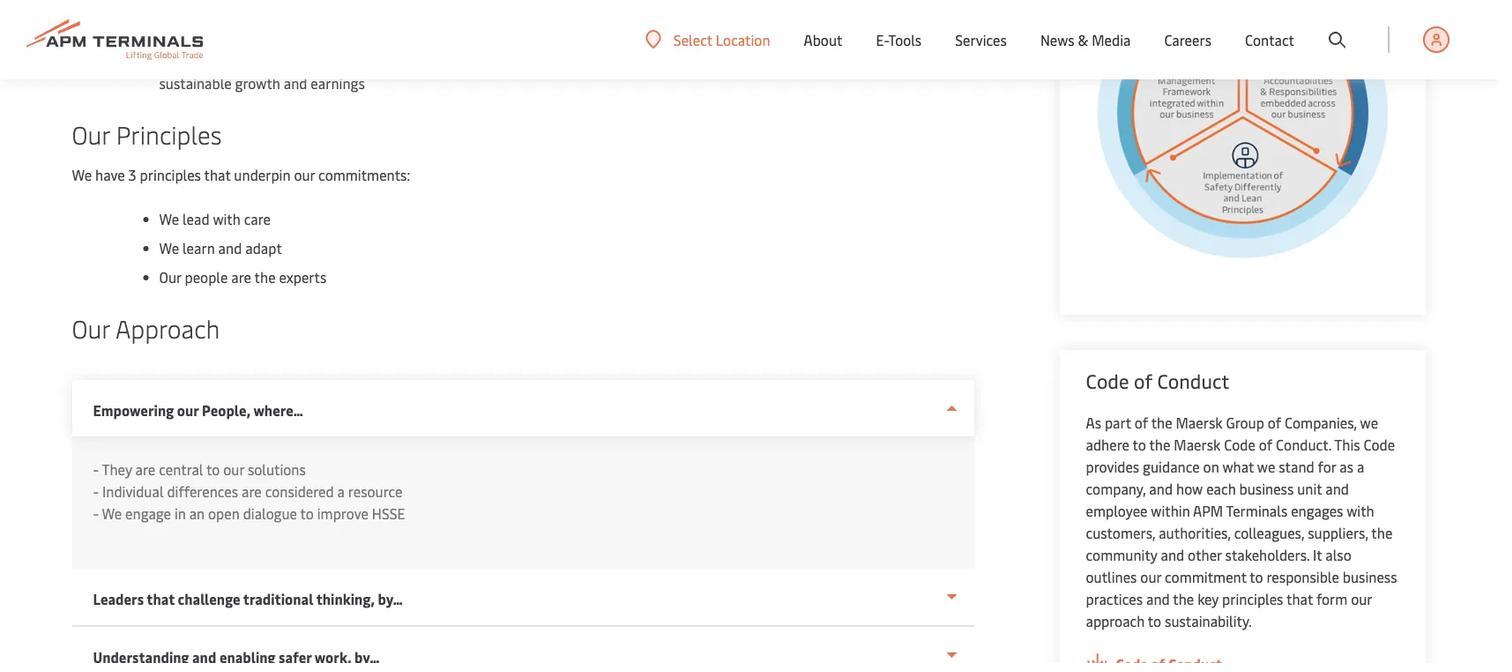 Task type: vqa. For each thing, say whether or not it's contained in the screenshot.
'achieve'
no



Task type: describe. For each thing, give the bounding box(es) containing it.
we lead with care
[[159, 209, 274, 228]]

how
[[1176, 479, 1203, 498]]

the up guidance
[[1149, 435, 1170, 454]]

embedded
[[411, 52, 478, 71]]

our for our people are the experts
[[159, 268, 181, 287]]

sustainability.
[[1165, 611, 1252, 630]]

0 horizontal spatial business
[[1239, 479, 1294, 498]]

challenge
[[178, 589, 240, 608]]

1 - from the top
[[93, 460, 99, 479]]

contact
[[1245, 30, 1294, 49]]

guidance
[[1143, 457, 1200, 476]]

as
[[1340, 457, 1354, 476]]

apm
[[1193, 501, 1223, 520]]

and down authorities,
[[1161, 545, 1184, 564]]

for
[[1318, 457, 1336, 476]]

1 horizontal spatial business
[[1343, 567, 1397, 586]]

media
[[1092, 30, 1131, 49]]

news
[[1040, 30, 1075, 49]]

on
[[1203, 457, 1219, 476]]

of right group
[[1268, 413, 1281, 432]]

management
[[310, 52, 394, 71]]

in
[[175, 504, 186, 523]]

terminals
[[1226, 501, 1288, 520]]

to right approach
[[1148, 611, 1161, 630]]

that up we lead with care
[[204, 165, 231, 184]]

the right suppliers,
[[1371, 523, 1393, 542]]

leaders
[[93, 589, 144, 608]]

colleagues,
[[1234, 523, 1304, 542]]

stand
[[1279, 457, 1314, 476]]

we for we lead with care
[[159, 209, 179, 228]]

customers,
[[1086, 523, 1155, 542]]

to inside ensuring that hsse risk management is embedded across our operations and decision making to secure our sustainable growth and earnings
[[752, 52, 765, 71]]

3 - from the top
[[93, 504, 99, 523]]

differences
[[167, 482, 238, 501]]

0 vertical spatial we
[[1360, 413, 1378, 432]]

select location button
[[645, 30, 770, 49]]

&
[[1078, 30, 1088, 49]]

resource
[[348, 482, 403, 501]]

key
[[1198, 589, 1219, 608]]

form
[[1316, 589, 1348, 608]]

it
[[1313, 545, 1322, 564]]

solutions
[[248, 460, 306, 479]]

a inside 'as part of the maersk group of companies, we adhere to the maersk code of conduct. this code provides guidance on what we stand for as a company, and how each business unit and employee within apm terminals engages with customers, authorities, colleagues, suppliers, the community and other stakeholders.  it also outlines our commitment to responsible business practices and the key principles that form our approach to sustainability.'
[[1357, 457, 1364, 476]]

decision
[[647, 52, 699, 71]]

earnings
[[311, 74, 365, 93]]

and down as
[[1325, 479, 1349, 498]]

an
[[189, 504, 205, 523]]

contact button
[[1245, 0, 1294, 79]]

thinking,
[[316, 589, 375, 608]]

and right learn
[[218, 239, 242, 257]]

underpin
[[234, 165, 291, 184]]

leaders that challenge traditional thinking, by… button
[[72, 569, 975, 627]]

by…
[[378, 589, 403, 608]]

and left decision
[[620, 52, 644, 71]]

that inside ensuring that hsse risk management is embedded across our operations and decision making to secure our sustainable growth and earnings
[[218, 52, 244, 71]]

location
[[716, 30, 770, 49]]

people,
[[202, 401, 250, 420]]

the down code of conduct
[[1151, 413, 1172, 432]]

our down about at the top right
[[813, 52, 834, 71]]

group
[[1226, 413, 1264, 432]]

have
[[95, 165, 125, 184]]

is
[[397, 52, 407, 71]]

engages
[[1291, 501, 1343, 520]]

of right part
[[1135, 413, 1148, 432]]

central
[[159, 460, 203, 479]]

lead
[[183, 209, 210, 228]]

to down considered
[[300, 504, 314, 523]]

1 vertical spatial maersk
[[1174, 435, 1221, 454]]

services
[[955, 30, 1007, 49]]

the down adapt
[[254, 268, 276, 287]]

careers
[[1164, 30, 1212, 49]]

traditional
[[243, 589, 313, 608]]

we learn and adapt
[[159, 239, 282, 257]]

news & media button
[[1040, 0, 1131, 79]]

our approach
[[72, 311, 220, 344]]

as
[[1086, 413, 1101, 432]]

care
[[244, 209, 271, 228]]

and up within
[[1149, 479, 1173, 498]]

unit
[[1297, 479, 1322, 498]]

making
[[702, 52, 748, 71]]

secure
[[769, 52, 810, 71]]

a inside the - they are central to our solutions - individual differences are considered a resource - we engage in an open dialogue to improve hsse
[[337, 482, 345, 501]]

our inside dropdown button
[[177, 401, 199, 420]]

e-
[[876, 30, 888, 49]]

adapt
[[245, 239, 282, 257]]

adhere
[[1086, 435, 1129, 454]]

commitments:
[[318, 165, 410, 184]]

empowering our people, where… button
[[72, 380, 975, 436]]

1 horizontal spatial code
[[1224, 435, 1256, 454]]

the left key
[[1173, 589, 1194, 608]]

to right adhere
[[1133, 435, 1146, 454]]

our for our principles
[[72, 117, 110, 150]]

hsse inside the - they are central to our solutions - individual differences are considered a resource - we engage in an open dialogue to improve hsse
[[372, 504, 405, 523]]



Task type: locate. For each thing, give the bounding box(es) containing it.
0 vertical spatial -
[[93, 460, 99, 479]]

part
[[1105, 413, 1131, 432]]

principles
[[116, 117, 222, 150]]

ensuring that hsse risk management is embedded across our operations and decision making to secure our sustainable growth and earnings
[[159, 52, 834, 93]]

0 vertical spatial principles
[[140, 165, 201, 184]]

principles right key
[[1222, 589, 1283, 608]]

to
[[752, 52, 765, 71], [1133, 435, 1146, 454], [206, 460, 220, 479], [300, 504, 314, 523], [1250, 567, 1263, 586], [1148, 611, 1161, 630]]

hsse inside ensuring that hsse risk management is embedded across our operations and decision making to secure our sustainable growth and earnings
[[247, 52, 281, 71]]

our people are the experts
[[159, 268, 330, 287]]

careers button
[[1164, 0, 1212, 79]]

code up what
[[1224, 435, 1256, 454]]

1 vertical spatial our
[[159, 268, 181, 287]]

2 horizontal spatial code
[[1364, 435, 1395, 454]]

news & media
[[1040, 30, 1131, 49]]

our inside the - they are central to our solutions - individual differences are considered a resource - we engage in an open dialogue to improve hsse
[[223, 460, 244, 479]]

we left have
[[72, 165, 92, 184]]

provides
[[1086, 457, 1139, 476]]

we for we have 3 principles that underpin our commitments:
[[72, 165, 92, 184]]

outlines
[[1086, 567, 1137, 586]]

0 vertical spatial with
[[213, 209, 241, 228]]

our right underpin
[[294, 165, 315, 184]]

we right companies, at the bottom right of the page
[[1360, 413, 1378, 432]]

code right this
[[1364, 435, 1395, 454]]

and right practices
[[1146, 589, 1170, 608]]

1 vertical spatial hsse
[[372, 504, 405, 523]]

our principles
[[72, 117, 222, 150]]

0 vertical spatial maersk
[[1176, 413, 1223, 432]]

1 horizontal spatial with
[[1347, 501, 1374, 520]]

empowering
[[93, 401, 174, 420]]

we have 3 principles that underpin our commitments:
[[72, 165, 413, 184]]

principles
[[140, 165, 201, 184], [1222, 589, 1283, 608]]

risk
[[284, 52, 307, 71]]

responsible
[[1267, 567, 1339, 586]]

1 vertical spatial business
[[1343, 567, 1397, 586]]

approach
[[1086, 611, 1145, 630]]

community
[[1086, 545, 1157, 564]]

0 horizontal spatial with
[[213, 209, 241, 228]]

our up differences
[[223, 460, 244, 479]]

that inside 'as part of the maersk group of companies, we adhere to the maersk code of conduct. this code provides guidance on what we stand for as a company, and how each business unit and employee within apm terminals engages with customers, authorities, colleagues, suppliers, the community and other stakeholders.  it also outlines our commitment to responsible business practices and the key principles that form our approach to sustainability.'
[[1287, 589, 1313, 608]]

with inside 'as part of the maersk group of companies, we adhere to the maersk code of conduct. this code provides guidance on what we stand for as a company, and how each business unit and employee within apm terminals engages with customers, authorities, colleagues, suppliers, the community and other stakeholders.  it also outlines our commitment to responsible business practices and the key principles that form our approach to sustainability.'
[[1347, 501, 1374, 520]]

e-tools button
[[876, 0, 922, 79]]

1 horizontal spatial a
[[1357, 457, 1364, 476]]

maersk down conduct
[[1176, 413, 1223, 432]]

0 vertical spatial business
[[1239, 479, 1294, 498]]

1 vertical spatial we
[[159, 209, 179, 228]]

0 horizontal spatial code
[[1086, 368, 1129, 394]]

stakeholders.
[[1225, 545, 1310, 564]]

our right across
[[525, 52, 546, 71]]

1 vertical spatial are
[[135, 460, 155, 479]]

to up differences
[[206, 460, 220, 479]]

are right people
[[231, 268, 251, 287]]

2 - from the top
[[93, 482, 99, 501]]

business down also
[[1343, 567, 1397, 586]]

authorities,
[[1159, 523, 1231, 542]]

experts
[[279, 268, 327, 287]]

0 vertical spatial a
[[1357, 457, 1364, 476]]

operations
[[549, 52, 617, 71]]

open
[[208, 504, 240, 523]]

of
[[1134, 368, 1152, 394], [1135, 413, 1148, 432], [1268, 413, 1281, 432], [1259, 435, 1273, 454]]

hsse image
[[1086, 0, 1400, 270]]

select
[[674, 30, 712, 49]]

e-tools
[[876, 30, 922, 49]]

are up individual
[[135, 460, 155, 479]]

individual
[[102, 482, 164, 501]]

3
[[128, 165, 136, 184]]

considered
[[265, 482, 334, 501]]

to down the stakeholders.
[[1250, 567, 1263, 586]]

are up dialogue on the left of the page
[[242, 482, 262, 501]]

about
[[804, 30, 842, 49]]

we left learn
[[159, 239, 179, 257]]

we left lead
[[159, 209, 179, 228]]

improve
[[317, 504, 368, 523]]

code up part
[[1086, 368, 1129, 394]]

and
[[620, 52, 644, 71], [284, 74, 307, 93], [218, 239, 242, 257], [1149, 479, 1173, 498], [1325, 479, 1349, 498], [1161, 545, 1184, 564], [1146, 589, 1170, 608]]

1 vertical spatial with
[[1347, 501, 1374, 520]]

1 horizontal spatial hsse
[[372, 504, 405, 523]]

0 vertical spatial we
[[72, 165, 92, 184]]

0 vertical spatial hsse
[[247, 52, 281, 71]]

1 vertical spatial we
[[1257, 457, 1275, 476]]

of down group
[[1259, 435, 1273, 454]]

of left conduct
[[1134, 368, 1152, 394]]

0 horizontal spatial hsse
[[247, 52, 281, 71]]

conduct
[[1157, 368, 1229, 394]]

are for central
[[135, 460, 155, 479]]

are for the
[[231, 268, 251, 287]]

maersk up "on"
[[1174, 435, 1221, 454]]

hsse down resource on the left bottom of the page
[[372, 504, 405, 523]]

employee
[[1086, 501, 1148, 520]]

about button
[[804, 0, 842, 79]]

1 vertical spatial principles
[[1222, 589, 1283, 608]]

also
[[1326, 545, 1351, 564]]

-
[[93, 460, 99, 479], [93, 482, 99, 501], [93, 504, 99, 523]]

we for we learn and adapt
[[159, 239, 179, 257]]

1 horizontal spatial we
[[1360, 413, 1378, 432]]

0 vertical spatial our
[[72, 117, 110, 150]]

2 vertical spatial -
[[93, 504, 99, 523]]

across
[[481, 52, 521, 71]]

business
[[1239, 479, 1294, 498], [1343, 567, 1397, 586]]

0 horizontal spatial principles
[[140, 165, 201, 184]]

principles right 3
[[140, 165, 201, 184]]

other
[[1188, 545, 1222, 564]]

commitment
[[1165, 567, 1247, 586]]

engage
[[125, 504, 171, 523]]

that down responsible
[[1287, 589, 1313, 608]]

our left the 'people,'
[[177, 401, 199, 420]]

2 vertical spatial our
[[72, 311, 110, 344]]

dialogue
[[243, 504, 297, 523]]

that
[[218, 52, 244, 71], [204, 165, 231, 184], [147, 589, 175, 608], [1287, 589, 1313, 608]]

to down the location
[[752, 52, 765, 71]]

sustainable growth
[[159, 74, 280, 93]]

code of conduct
[[1086, 368, 1229, 394]]

as part of the maersk group of companies, we adhere to the maersk code of conduct. this code provides guidance on what we stand for as a company, and how each business unit and employee within apm terminals engages with customers, authorities, colleagues, suppliers, the community and other stakeholders.  it also outlines our commitment to responsible business practices and the key principles that form our approach to sustainability.
[[1086, 413, 1397, 630]]

companies,
[[1285, 413, 1357, 432]]

our
[[72, 117, 110, 150], [159, 268, 181, 287], [72, 311, 110, 344]]

1 horizontal spatial principles
[[1222, 589, 1283, 608]]

our left people
[[159, 268, 181, 287]]

principles inside 'as part of the maersk group of companies, we adhere to the maersk code of conduct. this code provides guidance on what we stand for as a company, and how each business unit and employee within apm terminals engages with customers, authorities, colleagues, suppliers, the community and other stakeholders.  it also outlines our commitment to responsible business practices and the key principles that form our approach to sustainability.'
[[1222, 589, 1283, 608]]

learn
[[183, 239, 215, 257]]

0 horizontal spatial a
[[337, 482, 345, 501]]

suppliers,
[[1308, 523, 1368, 542]]

0 vertical spatial are
[[231, 268, 251, 287]]

our
[[525, 52, 546, 71], [813, 52, 834, 71], [294, 165, 315, 184], [177, 401, 199, 420], [223, 460, 244, 479], [1140, 567, 1161, 586], [1351, 589, 1372, 608]]

2 vertical spatial we
[[159, 239, 179, 257]]

business up terminals
[[1239, 479, 1294, 498]]

we
[[1360, 413, 1378, 432], [1257, 457, 1275, 476]]

with up suppliers,
[[1347, 501, 1374, 520]]

that up sustainable growth
[[218, 52, 244, 71]]

each
[[1206, 479, 1236, 498]]

our left approach
[[72, 311, 110, 344]]

1 vertical spatial -
[[93, 482, 99, 501]]

that inside dropdown button
[[147, 589, 175, 608]]

where…
[[253, 401, 303, 420]]

our up have
[[72, 117, 110, 150]]

our right form
[[1351, 589, 1372, 608]]

a right as
[[1357, 457, 1364, 476]]

leaders that challenge traditional thinking, by…
[[93, 589, 403, 608]]

our for our approach
[[72, 311, 110, 344]]

a
[[1357, 457, 1364, 476], [337, 482, 345, 501]]

2 vertical spatial are
[[242, 482, 262, 501]]

what
[[1222, 457, 1254, 476]]

hsse left the risk
[[247, 52, 281, 71]]

- left they
[[93, 460, 99, 479]]

that right leaders
[[147, 589, 175, 608]]

with up we learn and adapt
[[213, 209, 241, 228]]

1 vertical spatial a
[[337, 482, 345, 501]]

- left individual
[[93, 482, 99, 501]]

select location
[[674, 30, 770, 49]]

we right what
[[1257, 457, 1275, 476]]

company,
[[1086, 479, 1146, 498]]

0 horizontal spatial we
[[1257, 457, 1275, 476]]

code
[[1086, 368, 1129, 394], [1224, 435, 1256, 454], [1364, 435, 1395, 454]]

people
[[185, 268, 228, 287]]

and down the risk
[[284, 74, 307, 93]]

are
[[231, 268, 251, 287], [135, 460, 155, 479], [242, 482, 262, 501]]

a up the improve at bottom
[[337, 482, 345, 501]]

practices
[[1086, 589, 1143, 608]]

our down community
[[1140, 567, 1161, 586]]

this
[[1334, 435, 1360, 454]]

within
[[1151, 501, 1190, 520]]

empowering our people, where…
[[93, 401, 303, 420]]

hsse
[[247, 52, 281, 71], [372, 504, 405, 523]]

services button
[[955, 0, 1007, 79]]

- left engage
[[93, 504, 99, 523]]



